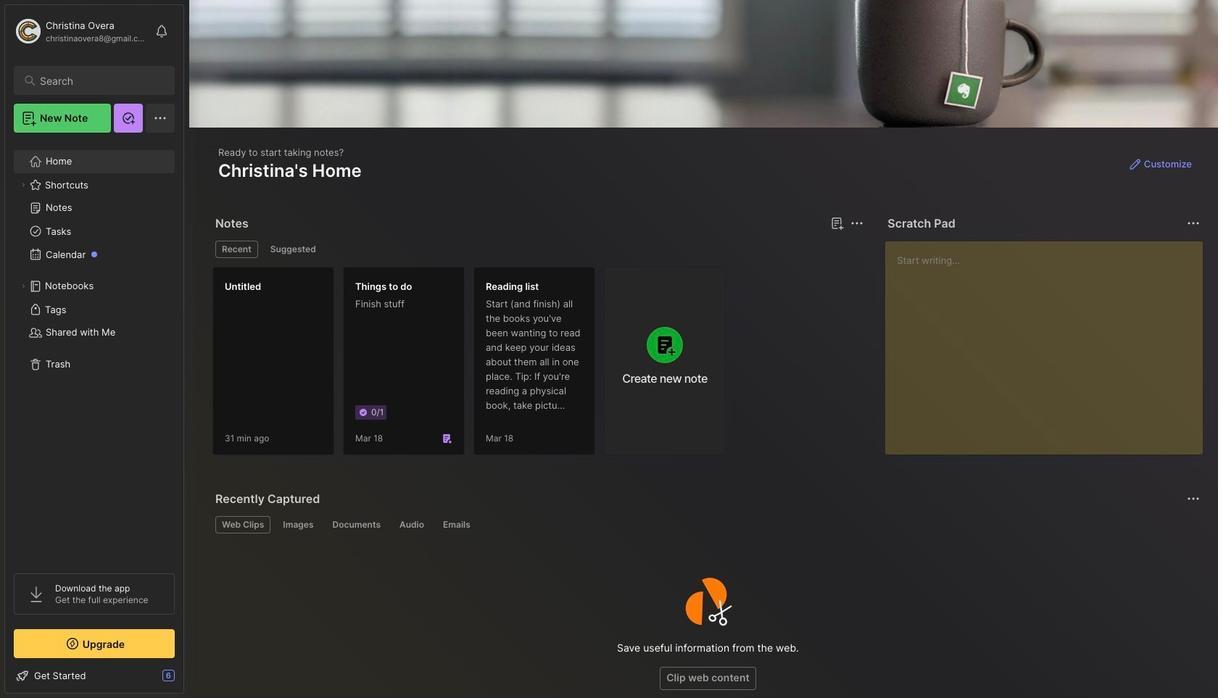 Task type: locate. For each thing, give the bounding box(es) containing it.
Start writing… text field
[[897, 242, 1203, 443]]

main element
[[0, 0, 189, 698]]

Account field
[[14, 17, 148, 46]]

1 horizontal spatial more actions image
[[1185, 215, 1203, 232]]

row group
[[213, 267, 735, 464]]

tab list
[[215, 241, 862, 258], [215, 516, 1198, 534]]

tab
[[215, 241, 258, 258], [264, 241, 323, 258], [215, 516, 271, 534], [277, 516, 320, 534], [326, 516, 387, 534], [393, 516, 431, 534], [437, 516, 477, 534]]

tree inside main element
[[5, 141, 183, 561]]

0 vertical spatial tab list
[[215, 241, 862, 258]]

0 horizontal spatial more actions image
[[849, 215, 866, 232]]

tree
[[5, 141, 183, 561]]

1 more actions image from the left
[[849, 215, 866, 232]]

Search text field
[[40, 74, 162, 88]]

More actions field
[[847, 213, 868, 234], [1184, 213, 1204, 234], [1184, 489, 1204, 509]]

more actions image
[[849, 215, 866, 232], [1185, 215, 1203, 232]]

1 vertical spatial tab list
[[215, 516, 1198, 534]]

2 more actions image from the left
[[1185, 215, 1203, 232]]

none search field inside main element
[[40, 72, 162, 89]]

None search field
[[40, 72, 162, 89]]



Task type: describe. For each thing, give the bounding box(es) containing it.
expand notebooks image
[[19, 282, 28, 291]]

1 tab list from the top
[[215, 241, 862, 258]]

click to collapse image
[[183, 672, 194, 689]]

Help and Learning task checklist field
[[5, 664, 183, 688]]

more actions image
[[1185, 490, 1203, 508]]

2 tab list from the top
[[215, 516, 1198, 534]]



Task type: vqa. For each thing, say whether or not it's contained in the screenshot.
1st row from the top
no



